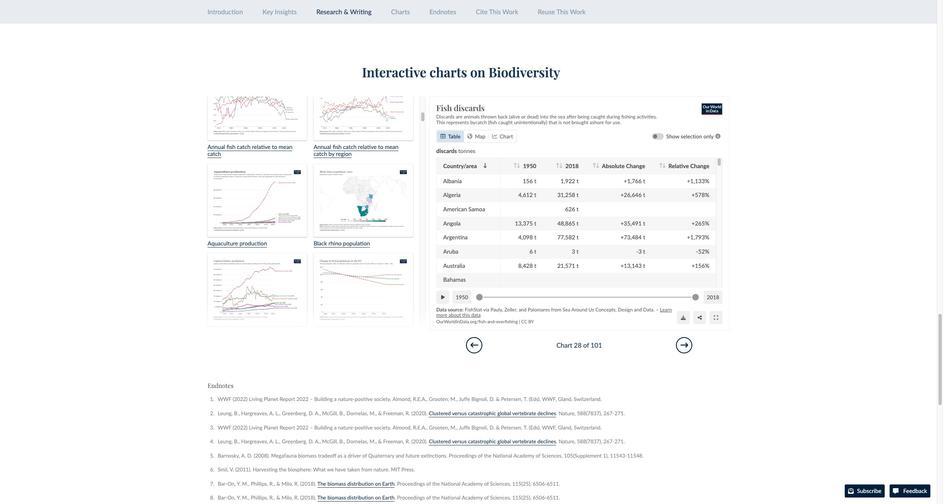Task type: locate. For each thing, give the bounding box(es) containing it.
1 vertical spatial discards
[[436, 147, 457, 154]]

arrow down long image up 4,612 t
[[517, 163, 520, 168]]

1 2022 from the top
[[296, 396, 309, 403]]

black rhino population link
[[314, 164, 413, 247]]

0 vertical spatial t.
[[524, 396, 528, 403]]

sciences,
[[542, 453, 563, 459], [490, 481, 511, 488], [490, 495, 511, 502]]

bar-
[[218, 481, 227, 488], [218, 495, 227, 502]]

discards down table "image"
[[436, 147, 457, 154]]

leung, for 1st clustered versus catastrophic global vertebrate declines link from the bottom of the page
[[218, 439, 233, 445]]

0 vertical spatial 6506-
[[533, 481, 547, 488]]

1 horizontal spatial arrow up long image
[[556, 163, 560, 168]]

1 vertical spatial r.,
[[269, 495, 275, 502]]

0 vertical spatial the
[[317, 481, 326, 488]]

.
[[556, 411, 557, 417], [556, 439, 557, 445], [395, 481, 396, 488], [395, 495, 396, 502]]

0 vertical spatial leung, b., hargreaves, a. l., greenberg, d. a., mcgill, b., dornelas, m., & freeman, r. (2020). clustered versus catastrophic global vertebrate declines . nature, 588(7837), 267-271.
[[218, 411, 625, 417]]

1 the biomass distribution on earth link from the top
[[317, 481, 395, 488]]

0 vertical spatial 588(7837),
[[577, 411, 602, 417]]

2 versus from the top
[[452, 439, 467, 445]]

- for 3 t
[[636, 248, 638, 255]]

fish discards discards are animals thrown back (alive or dead) into the sea after being caught during fishing activities. this represents bycatch (fish caught unintentionally) that is not brought ashore for use.
[[436, 102, 657, 126]]

1 vertical spatial wwf
[[218, 425, 231, 431]]

milo, for 1st the biomass distribution on earth link
[[281, 481, 293, 488]]

that
[[548, 120, 557, 126]]

3 t up 21,571 t
[[572, 248, 579, 255]]

map link
[[464, 131, 489, 142]]

115(25),
[[512, 481, 531, 488], [512, 495, 531, 502]]

dornelas,
[[346, 411, 368, 417], [346, 439, 368, 445]]

fish inside annual fish catch relative to mean catch
[[227, 144, 236, 151]]

0 vertical spatial hargreaves,
[[241, 411, 268, 417]]

1 vertical spatial global
[[497, 439, 511, 445]]

1 on, from the top
[[227, 481, 236, 488]]

arrow up long image down chart 'link'
[[513, 163, 517, 168]]

catastrophic
[[468, 411, 496, 417], [468, 439, 496, 445]]

2 mean from the left
[[385, 144, 398, 151]]

relative
[[668, 162, 689, 169]]

0 vertical spatial clustered versus catastrophic global vertebrate declines link
[[429, 411, 556, 417]]

1 vertical spatial wwf (2022) living planet report 2022 – building a nature-positive society. almond, r.e.a., grooten, m., juffe bignoli, d. & petersen, t. (eds). wwf, gland, switzerland.
[[218, 425, 602, 431]]

1950 up 156 t
[[523, 162, 536, 169]]

- down +73,484 t on the right top
[[636, 248, 638, 255]]

1 vertical spatial 2022
[[296, 425, 309, 431]]

vertebrate
[[512, 411, 536, 417], [512, 439, 536, 445]]

1 horizontal spatial annual
[[314, 144, 331, 151]]

arrow up long image up 31,258 t
[[556, 163, 560, 168]]

1 annual from the left
[[208, 144, 225, 151]]

1 vertical spatial l.,
[[275, 439, 281, 445]]

what
[[313, 467, 326, 473]]

arrow down long image
[[483, 163, 487, 168], [559, 163, 563, 168]]

to inside "annual fish catch relative to mean catch by region"
[[378, 144, 383, 151]]

0 horizontal spatial arrow up long image
[[513, 163, 517, 168]]

2 arrow up long image from the left
[[659, 163, 663, 168]]

go to previous slide image
[[470, 342, 478, 350]]

greenberg, for 1st clustered versus catastrophic global vertebrate declines link from the top
[[282, 411, 307, 417]]

2 work from the left
[[570, 8, 586, 15]]

1 vertical spatial mcgill,
[[322, 439, 338, 445]]

1 vertical spatial switzerland.
[[574, 425, 602, 431]]

1 leung, b., hargreaves, a. l., greenberg, d. a., mcgill, b., dornelas, m., & freeman, r. (2020). clustered versus catastrophic global vertebrate declines . nature, 588(7837), 267-271. from the top
[[218, 411, 625, 417]]

arrow up long image left absolute
[[592, 163, 596, 168]]

mean for annual fish catch relative to mean catch by region
[[385, 144, 398, 151]]

mean inside "annual fish catch relative to mean catch by region"
[[385, 144, 398, 151]]

relative inside "annual fish catch relative to mean catch by region"
[[358, 144, 377, 151]]

0 vertical spatial bar-
[[218, 481, 227, 488]]

0 horizontal spatial change
[[626, 162, 645, 169]]

2 fish from the left
[[333, 144, 342, 151]]

caught left for
[[591, 114, 605, 120]]

0 vertical spatial freeman,
[[383, 411, 404, 417]]

1 vertical spatial academy
[[462, 481, 483, 488]]

2 - from the left
[[696, 248, 698, 255]]

0 vertical spatial positive
[[355, 396, 373, 403]]

(2018). for 1st the biomass distribution on earth link
[[300, 481, 316, 488]]

hargreaves,
[[241, 411, 268, 417], [241, 439, 268, 445]]

1 horizontal spatial this
[[489, 8, 501, 15]]

1 - from the left
[[636, 248, 638, 255]]

chart
[[556, 342, 572, 349]]

relative inside annual fish catch relative to mean catch
[[252, 144, 270, 151]]

versus for 1st clustered versus catastrophic global vertebrate declines link from the top
[[452, 411, 467, 417]]

1 mean from the left
[[279, 144, 292, 151]]

1 vertical spatial the
[[317, 495, 326, 502]]

0 vertical spatial nature-
[[338, 396, 355, 403]]

tonnes
[[458, 147, 475, 154]]

0 vertical spatial discards
[[454, 102, 485, 113]]

0 vertical spatial endnotes
[[429, 8, 456, 15]]

2 dornelas, from the top
[[346, 439, 368, 445]]

1 phillips, from the top
[[251, 481, 268, 488]]

105(supplement
[[564, 453, 602, 459]]

annual inside "annual fish catch relative to mean catch by region"
[[314, 144, 331, 151]]

from right taken
[[361, 467, 372, 473]]

0 horizontal spatial this
[[436, 120, 445, 126]]

1 l., from the top
[[275, 411, 281, 417]]

0 vertical spatial academy
[[513, 453, 534, 459]]

0 vertical spatial 2018
[[565, 162, 579, 169]]

arrow down long image for absolute change
[[595, 163, 599, 168]]

1 work from the left
[[502, 8, 518, 15]]

2 petersen, from the top
[[501, 425, 522, 431]]

on, for 1st the biomass distribution on earth link
[[227, 481, 236, 488]]

2 l., from the top
[[275, 439, 281, 445]]

y.
[[237, 481, 241, 488], [237, 495, 241, 502]]

t.
[[524, 396, 528, 403], [524, 425, 528, 431]]

arrow down long image right country/area at the top
[[483, 163, 487, 168]]

this for cite
[[489, 8, 501, 15]]

2 3 t from the left
[[638, 248, 645, 255]]

0 vertical spatial greenberg,
[[282, 411, 307, 417]]

b.,
[[234, 411, 240, 417], [339, 411, 345, 417], [234, 439, 240, 445], [339, 439, 345, 445]]

2 115(25), from the top
[[512, 495, 531, 502]]

1 the from the top
[[317, 481, 326, 488]]

and left 'future'
[[396, 453, 404, 459]]

samoa
[[468, 206, 485, 213]]

1 vertical spatial (2020).
[[411, 439, 428, 445]]

0 horizontal spatial annual
[[208, 144, 225, 151]]

1 relative from the left
[[252, 144, 270, 151]]

0 vertical spatial (2020).
[[411, 411, 428, 417]]

2 horizontal spatial and
[[634, 307, 642, 313]]

(alive
[[509, 114, 520, 120]]

interactive charts on biodiversity
[[362, 63, 560, 81]]

national
[[493, 453, 512, 459], [441, 481, 461, 488], [441, 495, 461, 502]]

1 nature, from the top
[[559, 411, 576, 417]]

1 horizontal spatial arrow up long image
[[659, 163, 663, 168]]

0 vertical spatial grooten,
[[429, 396, 449, 403]]

0 vertical spatial l.,
[[275, 411, 281, 417]]

1 vertical spatial the biomass distribution on earth link
[[317, 495, 395, 502]]

activities.
[[637, 114, 657, 120]]

0 vertical spatial a.
[[269, 411, 274, 417]]

1 vertical spatial positive
[[355, 425, 373, 431]]

1 horizontal spatial -
[[696, 248, 698, 255]]

1 vertical spatial freeman,
[[383, 439, 404, 445]]

1 horizontal spatial fish
[[333, 144, 342, 151]]

freeman,
[[383, 411, 404, 417], [383, 439, 404, 445]]

2 vertical spatial academy
[[462, 495, 483, 502]]

bar-on, y. m., phillips, r., & milo, r. (2018). the biomass distribution on earth . proceedings of the national academy of sciences, 115(25), 6506-6511.
[[218, 481, 560, 488], [218, 495, 560, 502]]

arrow down long image for relative change
[[662, 163, 666, 168]]

arrow down long image up 1,922 t
[[559, 163, 563, 168]]

this for reuse
[[556, 8, 568, 15]]

biomass for first the biomass distribution on earth link from the bottom
[[327, 495, 346, 502]]

2 earth from the top
[[382, 495, 395, 502]]

absolute change
[[602, 162, 645, 169]]

gland,
[[558, 396, 573, 403], [558, 425, 573, 431]]

0 vertical spatial earth
[[382, 481, 395, 488]]

1 declines from the top
[[537, 411, 556, 417]]

6506- for first the biomass distribution on earth link from the bottom
[[533, 495, 547, 502]]

3 arrow down long image from the left
[[662, 163, 666, 168]]

from left sea
[[551, 307, 561, 313]]

and left the data. at the bottom
[[634, 307, 642, 313]]

fishing
[[621, 114, 635, 120]]

arrow up long image for absolute change
[[592, 163, 596, 168]]

1 vertical spatial 588(7837),
[[577, 439, 602, 445]]

annual inside annual fish catch relative to mean catch
[[208, 144, 225, 151]]

discards up animals
[[454, 102, 485, 113]]

1950 up source:
[[456, 294, 468, 301]]

bignoli,
[[471, 396, 488, 403], [471, 425, 488, 431]]

2 declines from the top
[[537, 439, 556, 445]]

2 clustered from the top
[[429, 439, 451, 445]]

pauly,
[[490, 307, 503, 313]]

fish discards link
[[436, 102, 722, 113]]

earth
[[382, 481, 395, 488], [382, 495, 395, 502]]

about
[[448, 312, 461, 318]]

0 vertical spatial juffe
[[459, 396, 470, 403]]

0 vertical spatial the biomass distribution on earth link
[[317, 481, 395, 488]]

1 vertical spatial bar-
[[218, 495, 227, 502]]

+156%
[[691, 262, 709, 269]]

proceedings
[[449, 453, 477, 459], [397, 481, 425, 488], [397, 495, 425, 502]]

relative
[[252, 144, 270, 151], [358, 144, 377, 151]]

work right cite
[[502, 8, 518, 15]]

for
[[605, 120, 611, 126]]

1 vertical spatial society.
[[374, 425, 391, 431]]

+35,491 t
[[620, 220, 645, 227]]

change up the +1,766 t
[[626, 162, 645, 169]]

0 horizontal spatial endnotes
[[208, 382, 233, 390]]

1 vertical spatial wwf,
[[542, 425, 557, 431]]

1 petersen, from the top
[[501, 396, 522, 403]]

arrow down long image left relative at the top
[[662, 163, 666, 168]]

mcgill,
[[322, 411, 338, 417], [322, 439, 338, 445]]

2 catastrophic from the top
[[468, 439, 496, 445]]

0 vertical spatial from
[[551, 307, 561, 313]]

1 271. from the top
[[614, 411, 625, 417]]

2018 up 1,922 t
[[565, 162, 579, 169]]

1 arrow up long image from the left
[[592, 163, 596, 168]]

13,375 t
[[515, 220, 536, 227]]

only
[[703, 133, 713, 140]]

bar- for first the biomass distribution on earth link from the bottom
[[218, 495, 227, 502]]

1 vertical spatial bar-on, y. m., phillips, r., & milo, r. (2018). the biomass distribution on earth . proceedings of the national academy of sciences, 115(25), 6506-6511.
[[218, 495, 560, 502]]

dead)
[[527, 114, 539, 120]]

arrow up long image
[[592, 163, 596, 168], [659, 163, 663, 168]]

2 mcgill, from the top
[[322, 439, 338, 445]]

1 planet from the top
[[264, 396, 278, 403]]

2 freeman, from the top
[[383, 439, 404, 445]]

arrow down long image left absolute
[[595, 163, 599, 168]]

expand image
[[714, 316, 718, 320]]

- down +1,793%
[[696, 248, 698, 255]]

0 vertical spatial wwf (2022) living planet report 2022 – building a nature-positive society. almond, r.e.a., grooten, m., juffe bignoli, d. & petersen, t. (eds). wwf, gland, switzerland.
[[218, 396, 602, 403]]

to
[[272, 144, 277, 151], [378, 144, 383, 151]]

48,865 t
[[557, 220, 579, 227]]

0 vertical spatial (eds).
[[529, 396, 541, 403]]

annual for annual fish catch relative to mean catch
[[208, 144, 225, 151]]

2 vertical spatial sciences,
[[490, 495, 511, 502]]

1 bignoli, from the top
[[471, 396, 488, 403]]

1 vertical spatial nature-
[[338, 425, 355, 431]]

1 catastrophic from the top
[[468, 411, 496, 417]]

caught
[[591, 114, 605, 120], [498, 120, 513, 126]]

arrow up long image
[[513, 163, 517, 168], [556, 163, 560, 168]]

represents
[[446, 120, 469, 126]]

1 vertical spatial leung, b., hargreaves, a. l., greenberg, d. a., mcgill, b., dornelas, m., & freeman, r. (2020). clustered versus catastrophic global vertebrate declines . nature, 588(7837), 267-271.
[[218, 439, 625, 445]]

1 hargreaves, from the top
[[241, 411, 268, 417]]

2 bignoli, from the top
[[471, 425, 488, 431]]

1 vertical spatial biomass
[[327, 481, 346, 488]]

arrow up long image for 2018
[[556, 163, 560, 168]]

petersen,
[[501, 396, 522, 403], [501, 425, 522, 431]]

2 living from the top
[[249, 425, 262, 431]]

0 vertical spatial clustered
[[429, 411, 451, 417]]

positive
[[355, 396, 373, 403], [355, 425, 373, 431]]

1 y. from the top
[[237, 481, 241, 488]]

r., for 1st the biomass distribution on earth link
[[269, 481, 275, 488]]

101
[[591, 342, 602, 349]]

2 leung, b., hargreaves, a. l., greenberg, d. a., mcgill, b., dornelas, m., & freeman, r. (2020). clustered versus catastrophic global vertebrate declines . nature, 588(7837), 267-271. from the top
[[218, 439, 625, 445]]

change up '+1,133%'
[[690, 162, 709, 169]]

charts link
[[391, 8, 410, 15]]

0 vertical spatial 6511.
[[547, 481, 560, 488]]

0 vertical spatial versus
[[452, 411, 467, 417]]

1 6506- from the top
[[533, 481, 547, 488]]

australia
[[443, 262, 465, 269]]

this inside fish discards discards are animals thrown back (alive or dead) into the sea after being caught during fishing activities. this represents bycatch (fish caught unintentionally) that is not brought ashore for use.
[[436, 120, 445, 126]]

aruba
[[443, 248, 458, 255]]

endnotes
[[429, 8, 456, 15], [208, 382, 233, 390]]

r.e.a.,
[[413, 396, 428, 403], [413, 425, 428, 431]]

2 wwf, from the top
[[542, 425, 557, 431]]

relative for annual fish catch relative to mean catch
[[252, 144, 270, 151]]

1 r.e.a., from the top
[[413, 396, 428, 403]]

0 vertical spatial building
[[314, 396, 333, 403]]

2 wwf (2022) living planet report 2022 – building a nature-positive society. almond, r.e.a., grooten, m., juffe bignoli, d. & petersen, t. (eds). wwf, gland, switzerland. from the top
[[218, 425, 602, 431]]

3 t down +73,484 t on the right top
[[638, 248, 645, 255]]

1 horizontal spatial 1950
[[523, 162, 536, 169]]

l., for 1st clustered versus catastrophic global vertebrate declines link from the top
[[275, 411, 281, 417]]

this up table "image"
[[436, 120, 445, 126]]

77,582 t
[[557, 234, 579, 241]]

nature-
[[338, 396, 355, 403], [338, 425, 355, 431]]

1 267- from the top
[[603, 411, 614, 417]]

1 society. from the top
[[374, 396, 391, 403]]

brought
[[571, 120, 588, 126]]

2 to from the left
[[378, 144, 383, 151]]

this right cite
[[489, 8, 501, 15]]

1 vertical spatial bignoli,
[[471, 425, 488, 431]]

clustered for 1st clustered versus catastrophic global vertebrate declines link from the bottom of the page
[[429, 439, 451, 445]]

envelope open text image
[[848, 489, 854, 495]]

267-
[[603, 411, 614, 417], [603, 439, 614, 445]]

arrow up long image for 1950
[[513, 163, 517, 168]]

6506-
[[533, 481, 547, 488], [533, 495, 547, 502]]

to for annual fish catch relative to mean catch by region
[[378, 144, 383, 151]]

0 vertical spatial catastrophic
[[468, 411, 496, 417]]

1950
[[523, 162, 536, 169], [456, 294, 468, 301]]

1 r., from the top
[[269, 481, 275, 488]]

1 vertical spatial almond,
[[393, 425, 412, 431]]

during
[[606, 114, 620, 120]]

fish inside "annual fish catch relative to mean catch by region"
[[333, 144, 342, 151]]

endnotes link
[[429, 8, 456, 15]]

0 horizontal spatial mean
[[279, 144, 292, 151]]

1 bar- from the top
[[218, 481, 227, 488]]

1 horizontal spatial from
[[551, 307, 561, 313]]

1 vertical spatial greenberg,
[[282, 439, 307, 445]]

on for first the biomass distribution on earth link from the bottom
[[375, 495, 381, 502]]

1 arrow down long image from the left
[[517, 163, 520, 168]]

2 annual from the left
[[314, 144, 331, 151]]

milo,
[[281, 481, 293, 488], [281, 495, 293, 502]]

1 vertical spatial 2018
[[707, 294, 719, 301]]

to inside annual fish catch relative to mean catch
[[272, 144, 277, 151]]

0 horizontal spatial to
[[272, 144, 277, 151]]

m.,
[[450, 396, 458, 403], [370, 411, 377, 417], [450, 425, 458, 431], [370, 439, 377, 445], [242, 481, 249, 488], [242, 495, 249, 502]]

have
[[335, 467, 346, 473]]

1 vertical spatial (eds).
[[529, 425, 541, 431]]

1 vertical spatial nature,
[[559, 439, 576, 445]]

8,428 t
[[518, 262, 536, 269]]

1 vertical spatial r.e.a.,
[[413, 425, 428, 431]]

arrow down long image
[[517, 163, 520, 168], [595, 163, 599, 168], [662, 163, 666, 168]]

l., for 1st clustered versus catastrophic global vertebrate declines link from the bottom of the page
[[275, 439, 281, 445]]

2 leung, from the top
[[218, 439, 233, 445]]

2 vertical spatial a.
[[241, 453, 246, 459]]

charts
[[391, 8, 410, 15]]

wwf,
[[542, 396, 557, 403], [542, 425, 557, 431]]

1 fish from the left
[[227, 144, 236, 151]]

this right reuse
[[556, 8, 568, 15]]

2 almond, from the top
[[393, 425, 412, 431]]

on
[[470, 63, 485, 81], [375, 481, 381, 488], [375, 495, 381, 502]]

this
[[462, 312, 470, 318]]

and right zeller,
[[519, 307, 526, 313]]

arrow down long image for 1950
[[517, 163, 520, 168]]

0 vertical spatial bar-on, y. m., phillips, r., & milo, r. (2018). the biomass distribution on earth . proceedings of the national academy of sciences, 115(25), 6506-6511.
[[218, 481, 560, 488]]

2 change from the left
[[690, 162, 709, 169]]

1 vertical spatial 6511.
[[547, 495, 560, 502]]

1 global from the top
[[497, 411, 511, 417]]

|
[[519, 319, 520, 324]]

1 vertical spatial from
[[361, 467, 372, 473]]

work right reuse
[[570, 8, 586, 15]]

1 arrow up long image from the left
[[513, 163, 517, 168]]

message image
[[893, 489, 899, 495]]

2018 up expand image on the right
[[707, 294, 719, 301]]

2 588(7837), from the top
[[577, 439, 602, 445]]

reuse
[[538, 8, 555, 15]]

1 horizontal spatial 3 t
[[638, 248, 645, 255]]

2 planet from the top
[[264, 425, 278, 431]]

1 horizontal spatial arrow down long image
[[559, 163, 563, 168]]

0 vertical spatial on,
[[227, 481, 236, 488]]

national for first the biomass distribution on earth link from the bottom
[[441, 495, 461, 502]]

change
[[626, 162, 645, 169], [690, 162, 709, 169]]

1 almond, from the top
[[393, 396, 412, 403]]

2 a., from the top
[[315, 439, 321, 445]]

leung, for 1st clustered versus catastrophic global vertebrate declines link from the top
[[218, 411, 233, 417]]

1 horizontal spatial change
[[690, 162, 709, 169]]

absolute
[[602, 162, 625, 169]]

588(7837), for 1st clustered versus catastrophic global vertebrate declines link from the top
[[577, 411, 602, 417]]

mcgill, for 1st clustered versus catastrophic global vertebrate declines link from the top
[[322, 411, 338, 417]]

1 vertebrate from the top
[[512, 411, 536, 417]]

feedback button
[[890, 485, 930, 498]]

2 r., from the top
[[269, 495, 275, 502]]

1 vertical spatial distribution
[[347, 495, 374, 502]]

clustered
[[429, 411, 451, 417], [429, 439, 451, 445]]

arrow up long image left relative at the top
[[659, 163, 663, 168]]

wwf
[[218, 396, 231, 403], [218, 425, 231, 431]]

(2018). for first the biomass distribution on earth link from the bottom
[[300, 495, 316, 502]]

1 to from the left
[[272, 144, 277, 151]]

1 vertical spatial y.
[[237, 495, 241, 502]]

caught right the (fish
[[498, 120, 513, 126]]

mean inside annual fish catch relative to mean catch
[[279, 144, 292, 151]]

6506- for 1st the biomass distribution on earth link
[[533, 481, 547, 488]]

go to next slide image
[[680, 342, 688, 350]]

the inside fish discards discards are animals thrown back (alive or dead) into the sea after being caught during fishing activities. this represents bycatch (fish caught unintentionally) that is not brought ashore for use.
[[550, 114, 557, 120]]

2 horizontal spatial this
[[556, 8, 568, 15]]

4,098 t
[[518, 234, 536, 241]]

6511.
[[547, 481, 560, 488], [547, 495, 560, 502]]

0 vertical spatial report
[[280, 396, 295, 403]]

tradeoff
[[318, 453, 336, 459]]

1 mcgill, from the top
[[322, 411, 338, 417]]

fish for annual fish catch relative to mean catch by region
[[333, 144, 342, 151]]



Task type: describe. For each thing, give the bounding box(es) containing it.
588(7837), for 1st clustered versus catastrophic global vertebrate declines link from the bottom of the page
[[577, 439, 602, 445]]

palomares
[[528, 307, 550, 313]]

proceedings for 1st the biomass distribution on earth link
[[397, 481, 425, 488]]

academy for 1st the biomass distribution on earth link
[[462, 481, 483, 488]]

arrow up long image for relative change
[[659, 163, 663, 168]]

1 horizontal spatial endnotes
[[429, 8, 456, 15]]

biomass for 1st the biomass distribution on earth link
[[327, 481, 346, 488]]

play image
[[441, 295, 444, 300]]

clustered for 1st clustered versus catastrophic global vertebrate declines link from the top
[[429, 411, 451, 417]]

1 wwf from the top
[[218, 396, 231, 403]]

2 271. from the top
[[614, 439, 625, 445]]

earth americas image
[[467, 134, 472, 139]]

megafauna
[[271, 453, 297, 459]]

download image
[[681, 316, 686, 320]]

aquaculture production link
[[208, 164, 307, 247]]

region
[[336, 150, 352, 157]]

biosphere:
[[288, 467, 312, 473]]

2 (2020). from the top
[[411, 439, 428, 445]]

1 horizontal spatial and
[[519, 307, 526, 313]]

black
[[314, 240, 327, 247]]

+1,793%
[[687, 234, 709, 241]]

28
[[574, 342, 582, 349]]

national for 1st the biomass distribution on earth link
[[441, 481, 461, 488]]

extinctions.
[[421, 453, 447, 459]]

cite this work
[[476, 8, 518, 15]]

2 arrow down long image from the left
[[559, 163, 563, 168]]

2 the from the top
[[317, 495, 326, 502]]

1 report from the top
[[280, 396, 295, 403]]

2 267- from the top
[[603, 439, 614, 445]]

fish
[[436, 102, 452, 113]]

black rhino population
[[314, 240, 370, 247]]

2 report from the top
[[280, 425, 295, 431]]

argentina
[[443, 234, 468, 241]]

y. for 1st the biomass distribution on earth link
[[237, 481, 241, 488]]

learn more about this data
[[436, 307, 672, 318]]

introduction link
[[208, 8, 243, 15]]

unintentionally)
[[514, 120, 547, 126]]

2 bar-on, y. m., phillips, r., & milo, r. (2018). the biomass distribution on earth . proceedings of the national academy of sciences, 115(25), 6506-6511. from the top
[[218, 495, 560, 502]]

us
[[588, 307, 594, 313]]

smil, v. (2011). harvesting the biosphere: what we have taken from nature. mit press.
[[218, 467, 415, 473]]

2 society. from the top
[[374, 425, 391, 431]]

1 vertical spatial sciences,
[[490, 481, 511, 488]]

1 living from the top
[[249, 396, 262, 403]]

charts
[[430, 63, 467, 81]]

1 horizontal spatial 2018
[[707, 294, 719, 301]]

2 building from the top
[[314, 425, 333, 431]]

(2008).
[[254, 453, 270, 459]]

ourworldindata.org/fish-and-overfishing | cc by
[[436, 319, 534, 324]]

declines for 1st clustered versus catastrophic global vertebrate declines link from the bottom of the page
[[537, 439, 556, 445]]

being
[[578, 114, 589, 120]]

share nodes image
[[697, 316, 702, 320]]

bar- for 1st the biomass distribution on earth link
[[218, 481, 227, 488]]

annual for annual fish catch relative to mean catch by region
[[314, 144, 331, 151]]

0 horizontal spatial and
[[396, 453, 404, 459]]

2 grooten, from the top
[[429, 425, 449, 431]]

0 vertical spatial a
[[334, 396, 337, 403]]

show selection only
[[666, 133, 713, 140]]

data
[[471, 312, 480, 318]]

relative change
[[668, 162, 709, 169]]

1 3 t from the left
[[572, 248, 579, 255]]

2 r.e.a., from the top
[[413, 425, 428, 431]]

1 dornelas, from the top
[[346, 411, 368, 417]]

1 (eds). from the top
[[529, 396, 541, 403]]

1 gland, from the top
[[558, 396, 573, 403]]

is
[[558, 120, 562, 126]]

work for reuse this work
[[570, 8, 586, 15]]

learn more about this data link
[[436, 307, 672, 318]]

source:
[[448, 307, 463, 313]]

0 horizontal spatial 1950
[[456, 294, 468, 301]]

american samoa
[[443, 206, 485, 213]]

annual fish catch relative to mean catch by region link
[[314, 68, 413, 157]]

+265%
[[691, 220, 709, 227]]

1 building from the top
[[314, 396, 333, 403]]

52%
[[698, 248, 709, 255]]

ashore
[[590, 120, 604, 126]]

annual fish catch relative to mean catch link
[[208, 68, 307, 157]]

cite
[[476, 8, 488, 15]]

0 vertical spatial national
[[493, 453, 512, 459]]

2 juffe from the top
[[459, 425, 470, 431]]

(fish
[[488, 120, 497, 126]]

milo, for first the biomass distribution on earth link from the bottom
[[281, 495, 293, 502]]

fish for annual fish catch relative to mean catch
[[227, 144, 236, 151]]

1 switzerland. from the top
[[574, 396, 602, 403]]

1 nature- from the top
[[338, 396, 355, 403]]

0 vertical spatial 1950
[[523, 162, 536, 169]]

1 vertical spatial a.
[[269, 439, 274, 445]]

on, for first the biomass distribution on earth link from the bottom
[[227, 495, 236, 502]]

1 vertical spatial a
[[334, 425, 337, 431]]

population
[[343, 240, 370, 247]]

change for relative change
[[690, 162, 709, 169]]

by
[[329, 150, 334, 157]]

1 positive from the top
[[355, 396, 373, 403]]

chart 28 of 101
[[556, 342, 602, 349]]

2 the biomass distribution on earth link from the top
[[317, 495, 395, 502]]

+1,133%
[[687, 178, 709, 185]]

- for 52%
[[696, 248, 698, 255]]

discards
[[436, 114, 454, 120]]

0 vertical spatial proceedings
[[449, 453, 477, 459]]

0 vertical spatial biomass
[[298, 453, 317, 459]]

2 positive from the top
[[355, 425, 373, 431]]

1 earth from the top
[[382, 481, 395, 488]]

mcgill, for 1st clustered versus catastrophic global vertebrate declines link from the bottom of the page
[[322, 439, 338, 445]]

proceedings for first the biomass distribution on earth link from the bottom
[[397, 495, 425, 502]]

annual fish catch relative to mean catch
[[208, 144, 292, 157]]

1 6511. from the top
[[547, 481, 560, 488]]

mit
[[391, 467, 400, 473]]

1 a., from the top
[[315, 411, 321, 417]]

reuse this work link
[[538, 8, 586, 15]]

on for 1st the biomass distribution on earth link
[[375, 481, 381, 488]]

relative for annual fish catch relative to mean catch by region
[[358, 144, 377, 151]]

1),
[[603, 453, 609, 459]]

2 global from the top
[[497, 439, 511, 445]]

algeria
[[443, 192, 460, 199]]

versus for 1st clustered versus catastrophic global vertebrate declines link from the bottom of the page
[[452, 439, 467, 445]]

table image
[[440, 134, 445, 139]]

1 wwf, from the top
[[542, 396, 557, 403]]

discards inside fish discards discards are animals thrown back (alive or dead) into the sea after being caught during fishing activities. this represents bycatch (fish caught unintentionally) that is not brought ashore for use.
[[454, 102, 485, 113]]

ourworldindata.org/fish-and-overfishing link
[[436, 319, 518, 324]]

1 vertical spatial –
[[310, 396, 313, 403]]

2 switzerland. from the top
[[574, 425, 602, 431]]

subscribe
[[857, 488, 881, 495]]

annual fish catch relative to mean catch by region
[[314, 144, 398, 157]]

key insights
[[263, 8, 297, 15]]

2 nature, from the top
[[559, 439, 576, 445]]

1,922 t
[[560, 178, 579, 185]]

y. for first the biomass distribution on earth link from the bottom
[[237, 495, 241, 502]]

(2011).
[[235, 467, 251, 473]]

0 horizontal spatial caught
[[498, 120, 513, 126]]

2 2022 from the top
[[296, 425, 309, 431]]

2 hargreaves, from the top
[[241, 439, 268, 445]]

1 115(25), from the top
[[512, 481, 531, 488]]

vertebrate for 1st clustered versus catastrophic global vertebrate declines link from the top
[[512, 411, 536, 417]]

more
[[436, 312, 447, 318]]

2 6511. from the top
[[547, 495, 560, 502]]

0 horizontal spatial 2018
[[565, 162, 579, 169]]

1 arrow down long image from the left
[[483, 163, 487, 168]]

1 juffe from the top
[[459, 396, 470, 403]]

learn
[[660, 307, 672, 313]]

feedback
[[902, 488, 927, 495]]

aquaculture production
[[208, 240, 267, 247]]

writing
[[350, 8, 372, 15]]

2 vertical spatial a
[[344, 453, 346, 459]]

4,612 t
[[518, 192, 536, 199]]

or
[[521, 114, 526, 120]]

1 (2020). from the top
[[411, 411, 428, 417]]

2 nature- from the top
[[338, 425, 355, 431]]

american
[[443, 206, 467, 213]]

1 t. from the top
[[524, 396, 528, 403]]

change for absolute change
[[626, 162, 645, 169]]

1 bar-on, y. m., phillips, r., & milo, r. (2018). the biomass distribution on earth . proceedings of the national academy of sciences, 115(25), 6506-6511. from the top
[[218, 481, 560, 488]]

0 horizontal spatial from
[[361, 467, 372, 473]]

2 clustered versus catastrophic global vertebrate declines link from the top
[[429, 439, 556, 445]]

circle info image
[[713, 134, 722, 139]]

albania
[[443, 178, 462, 185]]

0 vertical spatial –
[[656, 307, 659, 313]]

1 vertical spatial endnotes
[[208, 382, 233, 390]]

as
[[338, 453, 342, 459]]

thrown
[[481, 114, 496, 120]]

data source: fishstat via pauly, zeller, and palomares from sea around us concepts, design and data. –
[[436, 307, 660, 313]]

work for cite this work
[[502, 8, 518, 15]]

2 gland, from the top
[[558, 425, 573, 431]]

626 t
[[565, 206, 579, 213]]

1 distribution from the top
[[347, 481, 374, 488]]

table
[[448, 133, 460, 140]]

to for annual fish catch relative to mean catch
[[272, 144, 277, 151]]

1 freeman, from the top
[[383, 411, 404, 417]]

sea
[[558, 114, 565, 120]]

2 phillips, from the top
[[251, 495, 268, 502]]

declines for 1st clustered versus catastrophic global vertebrate declines link from the top
[[537, 411, 556, 417]]

r., for first the biomass distribution on earth link from the bottom
[[269, 495, 275, 502]]

discards tonnes
[[436, 147, 475, 154]]

1 wwf (2022) living planet report 2022 – building a nature-positive society. almond, r.e.a., grooten, m., juffe bignoli, d. & petersen, t. (eds). wwf, gland, switzerland. from the top
[[218, 396, 602, 403]]

data
[[436, 307, 447, 313]]

0 vertical spatial on
[[470, 63, 485, 81]]

chart link
[[489, 131, 516, 142]]

rhino
[[328, 240, 342, 247]]

vertebrate for 1st clustered versus catastrophic global vertebrate declines link from the bottom of the page
[[512, 439, 536, 445]]

2 (2022) from the top
[[233, 425, 248, 431]]

0 vertical spatial sciences,
[[542, 453, 563, 459]]

chart
[[500, 133, 513, 140]]

-52%
[[696, 248, 709, 255]]

introduction
[[208, 8, 243, 15]]

insights
[[275, 8, 297, 15]]

2 wwf from the top
[[218, 425, 231, 431]]

v.
[[230, 467, 234, 473]]

1 grooten, from the top
[[429, 396, 449, 403]]

fishstat
[[465, 307, 482, 313]]

not
[[563, 120, 570, 126]]

greenberg, for 1st clustered versus catastrophic global vertebrate declines link from the bottom of the page
[[282, 439, 307, 445]]

angola
[[443, 220, 460, 227]]

+1,766 t
[[624, 178, 645, 185]]

2 vertical spatial –
[[310, 425, 313, 431]]

research & writing
[[316, 8, 372, 15]]

2 t. from the top
[[524, 425, 528, 431]]

2 (eds). from the top
[[529, 425, 541, 431]]

1 clustered versus catastrophic global vertebrate declines link from the top
[[429, 411, 556, 417]]

+73,484 t
[[620, 234, 645, 241]]

show
[[666, 133, 679, 140]]

1 (2022) from the top
[[233, 396, 248, 403]]

1 horizontal spatial caught
[[591, 114, 605, 120]]

2 distribution from the top
[[347, 495, 374, 502]]

academy for first the biomass distribution on earth link from the bottom
[[462, 495, 483, 502]]

chart line image
[[492, 134, 497, 139]]

selection
[[681, 133, 702, 140]]

after
[[566, 114, 576, 120]]

mean for annual fish catch relative to mean catch
[[279, 144, 292, 151]]



Task type: vqa. For each thing, say whether or not it's contained in the screenshot.


